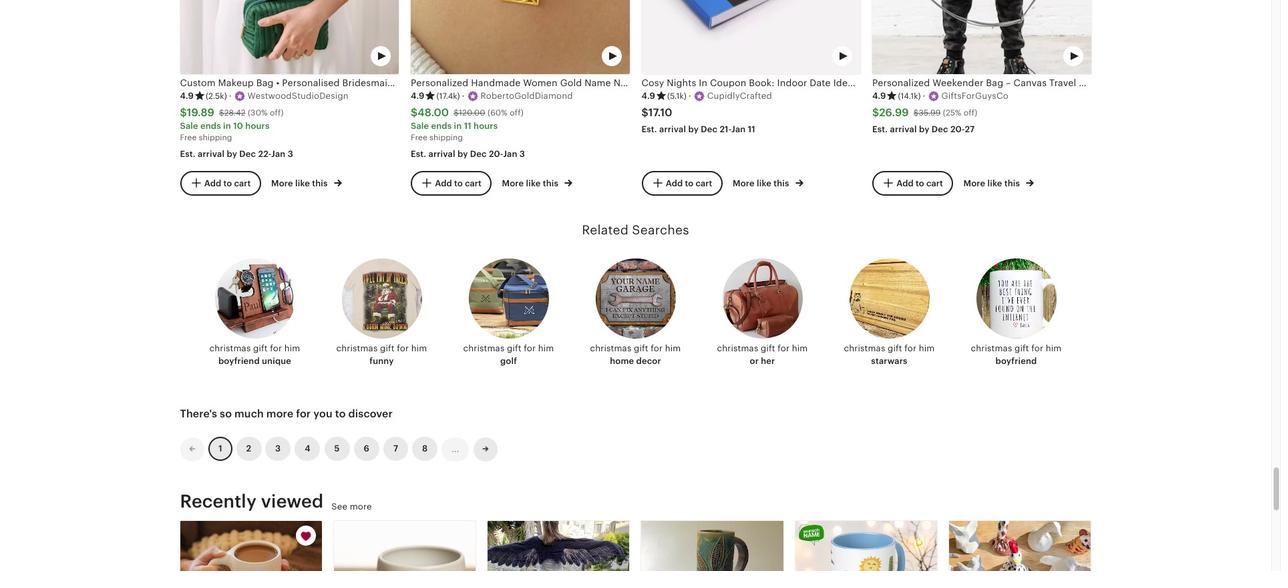 Task type: locate. For each thing, give the bounding box(es) containing it.
2 4.9 from the left
[[411, 91, 424, 101]]

4 like from the left
[[988, 178, 1002, 188]]

add for 19.89
[[204, 178, 221, 188]]

decor
[[636, 356, 661, 366]]

1 horizontal spatial off)
[[510, 108, 524, 118]]

add down est. arrival by dec 20-jan 3
[[435, 178, 452, 188]]

4 add to cart button from the left
[[872, 171, 953, 195]]

1 ends from the left
[[200, 121, 221, 131]]

1 vertical spatial 20-
[[489, 149, 503, 159]]

2 this from the left
[[543, 178, 559, 188]]

to down est. arrival by dec 22-jan 3
[[223, 178, 232, 188]]

1 · from the left
[[229, 91, 231, 101]]

boyfriend inside christmas gift for him boyfriend
[[996, 356, 1037, 366]]

gift for home decor
[[634, 344, 648, 354]]

christmas inside christmas gift for him starwars
[[844, 344, 885, 354]]

1 more like this from the left
[[271, 178, 330, 188]]

2 in from the left
[[454, 121, 462, 131]]

add to cart down $ 26.99 $ 35.99 (25% off) est. arrival by dec 20-27
[[896, 178, 943, 188]]

0 horizontal spatial 3
[[275, 444, 281, 454]]

in inside $ 19.89 $ 28.42 (30% off) sale ends in 10 hours free shipping
[[223, 121, 231, 131]]

4 more like this from the left
[[964, 178, 1022, 188]]

sale down 19.89 in the top of the page
[[180, 121, 198, 131]]

more for 19.89
[[271, 178, 293, 188]]

off) inside $ 26.99 $ 35.99 (25% off) est. arrival by dec 20-27
[[964, 108, 978, 118]]

2 ends from the left
[[431, 121, 452, 131]]

21-
[[720, 124, 731, 134]]

jan
[[731, 124, 746, 134], [271, 149, 285, 159], [503, 149, 517, 159]]

$
[[180, 106, 187, 119], [411, 106, 418, 119], [642, 106, 648, 119], [872, 106, 879, 119], [219, 108, 224, 118], [454, 108, 459, 118], [913, 108, 919, 118]]

1 boyfriend from the left
[[218, 356, 260, 366]]

7 gift from the left
[[1015, 344, 1029, 354]]

0 horizontal spatial in
[[223, 121, 231, 131]]

26.99
[[879, 106, 909, 119]]

add to cart button down est. arrival by dec 20-jan 3
[[411, 171, 491, 195]]

cart down $ 17.10 est. arrival by dec 21-jan 11
[[696, 178, 712, 188]]

more like this
[[271, 178, 330, 188], [502, 178, 561, 188], [733, 178, 791, 188], [964, 178, 1022, 188]]

more like this link for 48.00
[[502, 176, 573, 190]]

3 link
[[265, 437, 291, 461]]

1 him from the left
[[284, 344, 300, 354]]

11 inside $ 17.10 est. arrival by dec 21-jan 11
[[748, 124, 755, 134]]

4 christmas from the left
[[590, 344, 631, 354]]

shipping inside $ 19.89 $ 28.42 (30% off) sale ends in 10 hours free shipping
[[199, 133, 232, 142]]

48.00
[[418, 106, 449, 119]]

1 horizontal spatial hours
[[474, 121, 498, 131]]

off) inside $ 19.89 $ 28.42 (30% off) sale ends in 10 hours free shipping
[[270, 108, 284, 118]]

add up searches
[[666, 178, 683, 188]]

christmas gift for him boyfriend unique
[[209, 344, 300, 366]]

gift inside christmas gift for him starwars
[[888, 344, 902, 354]]

for inside christmas gift for him golf
[[524, 344, 536, 354]]

0 horizontal spatial shipping
[[199, 133, 232, 142]]

$ inside $ 17.10 est. arrival by dec 21-jan 11
[[642, 106, 648, 119]]

dec left 21-
[[701, 124, 717, 134]]

off) right (60%
[[510, 108, 524, 118]]

0 horizontal spatial boyfriend
[[218, 356, 260, 366]]

3 off) from the left
[[964, 108, 978, 118]]

boyfriend
[[218, 356, 260, 366], [996, 356, 1037, 366]]

7 christmas from the left
[[971, 344, 1012, 354]]

gift for golf
[[507, 344, 522, 354]]

discover
[[348, 408, 393, 420]]

0 vertical spatial more
[[266, 408, 293, 420]]

gift inside christmas gift for him boyfriend
[[1015, 344, 1029, 354]]

2 add to cart button from the left
[[411, 171, 491, 195]]

boyfriend for boyfriend
[[996, 356, 1037, 366]]

this
[[312, 178, 328, 188], [543, 178, 559, 188], [774, 178, 789, 188], [1004, 178, 1020, 188]]

4 4.9 from the left
[[872, 91, 886, 101]]

... button
[[442, 437, 469, 461]]

· right (2.5k)
[[229, 91, 231, 101]]

1 gift from the left
[[253, 344, 268, 354]]

4 him from the left
[[665, 344, 681, 354]]

1 free from the left
[[180, 133, 197, 142]]

2 add from the left
[[435, 178, 452, 188]]

by
[[688, 124, 699, 134], [919, 124, 929, 134], [227, 149, 237, 159], [458, 149, 468, 159]]

3 product video element from the left
[[642, 0, 860, 74]]

1 christmas from the left
[[209, 344, 251, 354]]

4 add from the left
[[896, 178, 914, 188]]

in inside $ 48.00 $ 120.00 (60% off) sale ends in 11 hours free shipping
[[454, 121, 462, 131]]

1 vertical spatial more
[[350, 501, 372, 511]]

add to cart button down est. arrival by dec 22-jan 3
[[180, 171, 261, 195]]

like for 19.89
[[295, 178, 310, 188]]

free inside $ 19.89 $ 28.42 (30% off) sale ends in 10 hours free shipping
[[180, 133, 197, 142]]

7
[[393, 444, 398, 454]]

4 add to cart from the left
[[896, 178, 943, 188]]

sale for 48.00
[[411, 121, 429, 131]]

so
[[220, 408, 232, 420]]

to
[[223, 178, 232, 188], [454, 178, 463, 188], [685, 178, 693, 188], [916, 178, 924, 188], [335, 408, 346, 420]]

3 right 22-
[[288, 149, 293, 159]]

christmas for boyfriend
[[971, 344, 1012, 354]]

home
[[610, 356, 634, 366]]

boyfriend for boyfriend unique
[[218, 356, 260, 366]]

2 · from the left
[[462, 91, 465, 101]]

4.9 for 48.00
[[411, 91, 424, 101]]

4.9 up 17.10
[[642, 91, 655, 101]]

4 this from the left
[[1004, 178, 1020, 188]]

4.9 up 26.99
[[872, 91, 886, 101]]

2 hours from the left
[[474, 121, 498, 131]]

christmas inside christmas gift for him boyfriend
[[971, 344, 1012, 354]]

·
[[229, 91, 231, 101], [462, 91, 465, 101], [689, 91, 691, 101], [923, 91, 925, 101]]

product video element for 26.99
[[872, 0, 1091, 74]]

11 down 120.00
[[464, 121, 471, 131]]

2 horizontal spatial 3
[[520, 149, 525, 159]]

20-
[[950, 124, 965, 134], [489, 149, 503, 159]]

2 sale from the left
[[411, 121, 429, 131]]

more like this for 19.89
[[271, 178, 330, 188]]

christmas
[[209, 344, 251, 354], [336, 344, 378, 354], [463, 344, 505, 354], [590, 344, 631, 354], [717, 344, 758, 354], [844, 344, 885, 354], [971, 344, 1012, 354]]

3 like from the left
[[757, 178, 771, 188]]

1 4.9 from the left
[[180, 91, 194, 101]]

(5.1k)
[[667, 92, 687, 101]]

more right see
[[350, 501, 372, 511]]

0 horizontal spatial 11
[[464, 121, 471, 131]]

you
[[313, 408, 332, 420]]

4.9
[[180, 91, 194, 101], [411, 91, 424, 101], [642, 91, 655, 101], [872, 91, 886, 101]]

1 horizontal spatial 11
[[748, 124, 755, 134]]

add to cart
[[204, 178, 251, 188], [435, 178, 481, 188], [666, 178, 712, 188], [896, 178, 943, 188]]

1 more like this link from the left
[[271, 176, 342, 190]]

to for 48.00
[[454, 178, 463, 188]]

more right much
[[266, 408, 293, 420]]

him inside christmas gift for him or her
[[792, 344, 808, 354]]

est.
[[642, 124, 657, 134], [872, 124, 888, 134], [180, 149, 196, 159], [411, 149, 426, 159]]

3 for 48.00
[[520, 149, 525, 159]]

sale down '48.00'
[[411, 121, 429, 131]]

add down est. arrival by dec 22-jan 3
[[204, 178, 221, 188]]

0 vertical spatial 20-
[[950, 124, 965, 134]]

christmas inside christmas gift for him funny
[[336, 344, 378, 354]]

4 cart from the left
[[926, 178, 943, 188]]

cart
[[234, 178, 251, 188], [465, 178, 481, 188], [696, 178, 712, 188], [926, 178, 943, 188]]

2 shipping from the left
[[430, 133, 463, 142]]

1 more from the left
[[271, 178, 293, 188]]

him for christmas gift for him golf
[[538, 344, 554, 354]]

· for 19.89
[[229, 91, 231, 101]]

(17.4k)
[[436, 92, 460, 101]]

hours down (60%
[[474, 121, 498, 131]]

children's cup with name and dinosaur for boys and girls as a gift for children - dino cup individual gift - handmade by lomi® image
[[795, 521, 937, 571]]

shipping up est. arrival by dec 20-jan 3
[[430, 133, 463, 142]]

add to cart button up searches
[[642, 171, 722, 195]]

add
[[204, 178, 221, 188], [435, 178, 452, 188], [666, 178, 683, 188], [896, 178, 914, 188]]

add to cart for 19.89
[[204, 178, 251, 188]]

0 horizontal spatial off)
[[270, 108, 284, 118]]

4.9 up 19.89 in the top of the page
[[180, 91, 194, 101]]

3 right 2
[[275, 444, 281, 454]]

2 more from the left
[[502, 178, 524, 188]]

dec down 35.99
[[932, 124, 948, 134]]

6 him from the left
[[919, 344, 935, 354]]

ends
[[200, 121, 221, 131], [431, 121, 452, 131]]

christmas gift for him or her
[[717, 344, 808, 366]]

christmas inside christmas gift for him or her
[[717, 344, 758, 354]]

1 in from the left
[[223, 121, 231, 131]]

2 him from the left
[[411, 344, 427, 354]]

ends down 19.89 in the top of the page
[[200, 121, 221, 131]]

1 this from the left
[[312, 178, 328, 188]]

3 more like this from the left
[[733, 178, 791, 188]]

arrival down 17.10
[[659, 124, 686, 134]]

2 free from the left
[[411, 133, 427, 142]]

in for 19.89
[[223, 121, 231, 131]]

christmas for funny
[[336, 344, 378, 354]]

1 horizontal spatial boyfriend
[[996, 356, 1037, 366]]

est. down 17.10
[[642, 124, 657, 134]]

4 · from the left
[[923, 91, 925, 101]]

more for 48.00
[[502, 178, 524, 188]]

more
[[266, 408, 293, 420], [350, 501, 372, 511]]

golf
[[500, 356, 517, 366]]

him for christmas gift for him or her
[[792, 344, 808, 354]]

recently
[[180, 491, 257, 511]]

more like this for 48.00
[[502, 178, 561, 188]]

· right the "(14.1k)"
[[923, 91, 925, 101]]

shipping inside $ 48.00 $ 120.00 (60% off) sale ends in 11 hours free shipping
[[430, 133, 463, 142]]

6 gift from the left
[[888, 344, 902, 354]]

2 horizontal spatial jan
[[731, 124, 746, 134]]

more like this link
[[271, 176, 342, 190], [502, 176, 573, 190], [733, 176, 803, 190], [964, 176, 1034, 190]]

for inside christmas gift for him or her
[[778, 344, 790, 354]]

est. down '48.00'
[[411, 149, 426, 159]]

3 add to cart button from the left
[[642, 171, 722, 195]]

like
[[295, 178, 310, 188], [526, 178, 541, 188], [757, 178, 771, 188], [988, 178, 1002, 188]]

shipping up est. arrival by dec 22-jan 3
[[199, 133, 232, 142]]

1 horizontal spatial ends
[[431, 121, 452, 131]]

1 horizontal spatial free
[[411, 133, 427, 142]]

1 product video element from the left
[[180, 0, 399, 74]]

19.89
[[187, 106, 214, 119]]

20- down (25%
[[950, 124, 965, 134]]

ends inside $ 19.89 $ 28.42 (30% off) sale ends in 10 hours free shipping
[[200, 121, 221, 131]]

dec
[[701, 124, 717, 134], [932, 124, 948, 134], [239, 149, 256, 159], [470, 149, 487, 159]]

for for boyfriend
[[1032, 344, 1043, 354]]

(60%
[[488, 108, 508, 118]]

1 hours from the left
[[245, 121, 270, 131]]

2 more like this from the left
[[502, 178, 561, 188]]

add to cart for 26.99
[[896, 178, 943, 188]]

add to cart up searches
[[666, 178, 712, 188]]

2 cart from the left
[[465, 178, 481, 188]]

4 link
[[295, 437, 320, 461]]

starwars
[[871, 356, 908, 366]]

christmas inside christmas gift for him boyfriend unique
[[209, 344, 251, 354]]

for inside christmas gift for him boyfriend unique
[[270, 344, 282, 354]]

1 horizontal spatial jan
[[503, 149, 517, 159]]

christmas gift for him starwars
[[844, 344, 935, 366]]

there's
[[180, 408, 217, 420]]

4 more from the left
[[964, 178, 985, 188]]

jan for 19.89
[[271, 149, 285, 159]]

more
[[271, 178, 293, 188], [502, 178, 524, 188], [733, 178, 755, 188], [964, 178, 985, 188]]

christmas gift for him boyfriend
[[971, 344, 1062, 366]]

more like this link for 26.99
[[964, 176, 1034, 190]]

sale inside $ 19.89 $ 28.42 (30% off) sale ends in 10 hours free shipping
[[180, 121, 198, 131]]

him inside christmas gift for him funny
[[411, 344, 427, 354]]

add to cart for 48.00
[[435, 178, 481, 188]]

6 christmas from the left
[[844, 344, 885, 354]]

1 add to cart from the left
[[204, 178, 251, 188]]

gift for boyfriend
[[1015, 344, 1029, 354]]

2 product video element from the left
[[411, 0, 630, 74]]

gift for starwars
[[888, 344, 902, 354]]

1 add to cart button from the left
[[180, 171, 261, 195]]

1 horizontal spatial in
[[454, 121, 462, 131]]

him inside christmas gift for him golf
[[538, 344, 554, 354]]

cart down est. arrival by dec 20-jan 3
[[465, 178, 481, 188]]

est. down 19.89 in the top of the page
[[180, 149, 196, 159]]

est. down 26.99
[[872, 124, 888, 134]]

ends down '48.00'
[[431, 121, 452, 131]]

cosy nights in coupon book: indoor date ideas for him or her, perfect christmas or valentine's gift, fun couples' token image
[[642, 0, 860, 74]]

5 him from the left
[[792, 344, 808, 354]]

4.9 for 26.99
[[872, 91, 886, 101]]

christmas inside christmas gift for him home decor
[[590, 344, 631, 354]]

3 him from the left
[[538, 344, 554, 354]]

this for 48.00
[[543, 178, 559, 188]]

2 off) from the left
[[510, 108, 524, 118]]

free down 19.89 in the top of the page
[[180, 133, 197, 142]]

gift inside christmas gift for him home decor
[[634, 344, 648, 354]]

gift for funny
[[380, 344, 395, 354]]

0 horizontal spatial 20-
[[489, 149, 503, 159]]

4.9 up '48.00'
[[411, 91, 424, 101]]

gift inside christmas gift for him boyfriend unique
[[253, 344, 268, 354]]

him inside christmas gift for him starwars
[[919, 344, 935, 354]]

est. arrival by dec 20-jan 3
[[411, 149, 525, 159]]

sale for 19.89
[[180, 121, 198, 131]]

2 christmas from the left
[[336, 344, 378, 354]]

2 boyfriend from the left
[[996, 356, 1037, 366]]

1 cart from the left
[[234, 178, 251, 188]]

boyfriend inside christmas gift for him boyfriend unique
[[218, 356, 260, 366]]

sale inside $ 48.00 $ 120.00 (60% off) sale ends in 11 hours free shipping
[[411, 121, 429, 131]]

4 more like this link from the left
[[964, 176, 1034, 190]]

0 horizontal spatial more
[[266, 408, 293, 420]]

3 christmas from the left
[[463, 344, 505, 354]]

to for 26.99
[[916, 178, 924, 188]]

in
[[223, 121, 231, 131], [454, 121, 462, 131]]

christmas for golf
[[463, 344, 505, 354]]

him inside christmas gift for him boyfriend unique
[[284, 344, 300, 354]]

for inside christmas gift for him starwars
[[905, 344, 916, 354]]

ends inside $ 48.00 $ 120.00 (60% off) sale ends in 11 hours free shipping
[[431, 121, 452, 131]]

christmas inside christmas gift for him golf
[[463, 344, 505, 354]]

· for 48.00
[[462, 91, 465, 101]]

hours for 48.00
[[474, 121, 498, 131]]

add to cart button
[[180, 171, 261, 195], [411, 171, 491, 195], [642, 171, 722, 195], [872, 171, 953, 195]]

shipping for 48.00
[[430, 133, 463, 142]]

1 shipping from the left
[[199, 133, 232, 142]]

this for 26.99
[[1004, 178, 1020, 188]]

diy pinch pot animals air dry clay kit / ages 5+ / kinder crafts / party craft / fall craft / birthday gift / holiday gift / farm animals image
[[949, 521, 1091, 571]]

handmade ceramic mug, ivory mug, white pottery mug, white handmade mug, modern ceramic mug, minimal large mug, stoneware coffee and tea mug image
[[180, 521, 322, 571]]

1 horizontal spatial 3
[[288, 149, 293, 159]]

free down '48.00'
[[411, 133, 427, 142]]

0 horizontal spatial jan
[[271, 149, 285, 159]]

off) inside $ 48.00 $ 120.00 (60% off) sale ends in 11 hours free shipping
[[510, 108, 524, 118]]

for
[[270, 344, 282, 354], [397, 344, 409, 354], [524, 344, 536, 354], [651, 344, 663, 354], [778, 344, 790, 354], [905, 344, 916, 354], [1032, 344, 1043, 354], [296, 408, 311, 420]]

related searches
[[582, 223, 689, 237]]

personalized handmade women gold name necklace,  minimalist christmas gift for her,  personalized gift for women who has everything image
[[411, 0, 630, 74]]

8
[[422, 444, 428, 454]]

· right '(17.4k)'
[[462, 91, 465, 101]]

gift inside christmas gift for him funny
[[380, 344, 395, 354]]

to for 19.89
[[223, 178, 232, 188]]

arrival
[[659, 124, 686, 134], [890, 124, 917, 134], [198, 149, 225, 159], [429, 149, 455, 159]]

by inside $ 17.10 est. arrival by dec 21-jan 11
[[688, 124, 699, 134]]

(25%
[[943, 108, 962, 118]]

free inside $ 48.00 $ 120.00 (60% off) sale ends in 11 hours free shipping
[[411, 133, 427, 142]]

3 4.9 from the left
[[642, 91, 655, 101]]

custom wingspan shawl image
[[488, 521, 630, 571]]

2 horizontal spatial off)
[[964, 108, 978, 118]]

cart for 19.89
[[234, 178, 251, 188]]

5 gift from the left
[[761, 344, 775, 354]]

sale
[[180, 121, 198, 131], [411, 121, 429, 131]]

off) right (30%
[[270, 108, 284, 118]]

1 sale from the left
[[180, 121, 198, 131]]

3 gift from the left
[[507, 344, 522, 354]]

him inside christmas gift for him home decor
[[665, 344, 681, 354]]

4 product video element from the left
[[872, 0, 1091, 74]]

0 horizontal spatial ends
[[200, 121, 221, 131]]

4.9 for 19.89
[[180, 91, 194, 101]]

arrival down 26.99
[[890, 124, 917, 134]]

1 like from the left
[[295, 178, 310, 188]]

hours inside $ 48.00 $ 120.00 (60% off) sale ends in 11 hours free shipping
[[474, 121, 498, 131]]

3
[[288, 149, 293, 159], [520, 149, 525, 159], [275, 444, 281, 454]]

0 horizontal spatial hours
[[245, 121, 270, 131]]

1 add from the left
[[204, 178, 221, 188]]

add to cart button for 19.89
[[180, 171, 261, 195]]

him
[[284, 344, 300, 354], [411, 344, 427, 354], [538, 344, 554, 354], [665, 344, 681, 354], [792, 344, 808, 354], [919, 344, 935, 354], [1046, 344, 1062, 354]]

off)
[[270, 108, 284, 118], [510, 108, 524, 118], [964, 108, 978, 118]]

shipping
[[199, 133, 232, 142], [430, 133, 463, 142]]

him inside christmas gift for him boyfriend
[[1046, 344, 1062, 354]]

for for funny
[[397, 344, 409, 354]]

4 gift from the left
[[634, 344, 648, 354]]

gift inside christmas gift for him or her
[[761, 344, 775, 354]]

gift
[[253, 344, 268, 354], [380, 344, 395, 354], [507, 344, 522, 354], [634, 344, 648, 354], [761, 344, 775, 354], [888, 344, 902, 354], [1015, 344, 1029, 354]]

add to cart down est. arrival by dec 22-jan 3
[[204, 178, 251, 188]]

to down $ 26.99 $ 35.99 (25% off) est. arrival by dec 20-27
[[916, 178, 924, 188]]

off) up 27
[[964, 108, 978, 118]]

6 link
[[354, 437, 379, 461]]

hours down (30%
[[245, 121, 270, 131]]

much
[[234, 408, 264, 420]]

7 him from the left
[[1046, 344, 1062, 354]]

there's so much more for you to discover
[[180, 408, 393, 420]]

gift inside christmas gift for him golf
[[507, 344, 522, 354]]

dec down $ 48.00 $ 120.00 (60% off) sale ends in 11 hours free shipping
[[470, 149, 487, 159]]

by down 35.99
[[919, 124, 929, 134]]

1 off) from the left
[[270, 108, 284, 118]]

11
[[464, 121, 471, 131], [748, 124, 755, 134]]

cart down $ 26.99 $ 35.99 (25% off) est. arrival by dec 20-27
[[926, 178, 943, 188]]

off) for 19.89
[[270, 108, 284, 118]]

0 horizontal spatial free
[[180, 133, 197, 142]]

in down 120.00
[[454, 121, 462, 131]]

5 christmas from the left
[[717, 344, 758, 354]]

add to cart down est. arrival by dec 20-jan 3
[[435, 178, 481, 188]]

2 add to cart from the left
[[435, 178, 481, 188]]

4
[[305, 444, 310, 454]]

for for golf
[[524, 344, 536, 354]]

to down est. arrival by dec 20-jan 3
[[454, 178, 463, 188]]

cart for 48.00
[[465, 178, 481, 188]]

· right (5.1k)
[[689, 91, 691, 101]]

2 like from the left
[[526, 178, 541, 188]]

for inside christmas gift for him boyfriend
[[1032, 344, 1043, 354]]

1 horizontal spatial 20-
[[950, 124, 965, 134]]

for inside christmas gift for him funny
[[397, 344, 409, 354]]

hours
[[245, 121, 270, 131], [474, 121, 498, 131]]

in left the 10
[[223, 121, 231, 131]]

1 horizontal spatial sale
[[411, 121, 429, 131]]

add to cart button down $ 26.99 $ 35.99 (25% off) est. arrival by dec 20-27
[[872, 171, 953, 195]]

2 more like this link from the left
[[502, 176, 573, 190]]

0 horizontal spatial sale
[[180, 121, 198, 131]]

add down $ 26.99 $ 35.99 (25% off) est. arrival by dec 20-27
[[896, 178, 914, 188]]

product video element
[[180, 0, 399, 74], [411, 0, 630, 74], [642, 0, 860, 74], [872, 0, 1091, 74]]

20- down (60%
[[489, 149, 503, 159]]

for inside christmas gift for him home decor
[[651, 344, 663, 354]]

2 gift from the left
[[380, 344, 395, 354]]

cart down est. arrival by dec 22-jan 3
[[234, 178, 251, 188]]

3 down $ 48.00 $ 120.00 (60% off) sale ends in 11 hours free shipping
[[520, 149, 525, 159]]

11 right 21-
[[748, 124, 755, 134]]

1 horizontal spatial shipping
[[430, 133, 463, 142]]

7 link
[[383, 437, 408, 461]]

by left 21-
[[688, 124, 699, 134]]

hours inside $ 19.89 $ 28.42 (30% off) sale ends in 10 hours free shipping
[[245, 121, 270, 131]]



Task type: describe. For each thing, give the bounding box(es) containing it.
arrival inside $ 17.10 est. arrival by dec 21-jan 11
[[659, 124, 686, 134]]

him for christmas gift for him funny
[[411, 344, 427, 354]]

jan for 48.00
[[503, 149, 517, 159]]

her
[[761, 356, 775, 366]]

christmas gift for him funny
[[336, 344, 427, 366]]

to up searches
[[685, 178, 693, 188]]

3 · from the left
[[689, 91, 691, 101]]

27
[[965, 124, 975, 134]]

more like this link for 19.89
[[271, 176, 342, 190]]

$ 48.00 $ 120.00 (60% off) sale ends in 11 hours free shipping
[[411, 106, 524, 142]]

product video element for 48.00
[[411, 0, 630, 74]]

for for or her
[[778, 344, 790, 354]]

like for 26.99
[[988, 178, 1002, 188]]

sun design travel mug pottery mug coffee cup hand-made microwave and dishwasher safe 14 oz image
[[642, 521, 783, 571]]

$ 26.99 $ 35.99 (25% off) est. arrival by dec 20-27
[[872, 106, 978, 134]]

hours for 19.89
[[245, 121, 270, 131]]

christmas gift for him golf
[[463, 344, 554, 366]]

3 more like this link from the left
[[733, 176, 803, 190]]

1 horizontal spatial more
[[350, 501, 372, 511]]

2 link
[[236, 437, 261, 461]]

(2.5k)
[[206, 92, 227, 101]]

$ 19.89 $ 28.42 (30% off) sale ends in 10 hours free shipping
[[180, 106, 284, 142]]

him for christmas gift for him boyfriend
[[1046, 344, 1062, 354]]

cart for 26.99
[[926, 178, 943, 188]]

more like this for 26.99
[[964, 178, 1022, 188]]

$ 17.10 est. arrival by dec 21-jan 11
[[642, 106, 755, 134]]

see
[[332, 501, 347, 511]]

3 this from the left
[[774, 178, 789, 188]]

dec left 22-
[[239, 149, 256, 159]]

product video element for 19.89
[[180, 0, 399, 74]]

dec inside $ 17.10 est. arrival by dec 21-jan 11
[[701, 124, 717, 134]]

christmas for or her
[[717, 344, 758, 354]]

5
[[334, 444, 340, 454]]

6
[[364, 444, 369, 454]]

recently viewed
[[180, 491, 324, 511]]

(14.1k)
[[898, 92, 921, 101]]

like for 48.00
[[526, 178, 541, 188]]

funny
[[370, 356, 394, 366]]

see more link
[[332, 501, 372, 513]]

add for 26.99
[[896, 178, 914, 188]]

3 for 19.89
[[288, 149, 293, 159]]

arrival inside $ 26.99 $ 35.99 (25% off) est. arrival by dec 20-27
[[890, 124, 917, 134]]

(30%
[[248, 108, 268, 118]]

20- inside $ 26.99 $ 35.99 (25% off) est. arrival by dec 20-27
[[950, 124, 965, 134]]

unique
[[262, 356, 291, 366]]

to right you
[[335, 408, 346, 420]]

add for 48.00
[[435, 178, 452, 188]]

est. arrival by dec 22-jan 3
[[180, 149, 293, 159]]

3 more from the left
[[733, 178, 755, 188]]

est. inside $ 17.10 est. arrival by dec 21-jan 11
[[642, 124, 657, 134]]

viewed
[[261, 491, 324, 511]]

see more
[[332, 501, 372, 511]]

...
[[452, 444, 459, 454]]

add to cart button for 48.00
[[411, 171, 491, 195]]

11 inside $ 48.00 $ 120.00 (60% off) sale ends in 11 hours free shipping
[[464, 121, 471, 131]]

jan inside $ 17.10 est. arrival by dec 21-jan 11
[[731, 124, 746, 134]]

ends for 48.00
[[431, 121, 452, 131]]

more for 26.99
[[964, 178, 985, 188]]

gift for or her
[[761, 344, 775, 354]]

· for 26.99
[[923, 91, 925, 101]]

dec inside $ 26.99 $ 35.99 (25% off) est. arrival by dec 20-27
[[932, 124, 948, 134]]

related
[[582, 223, 629, 237]]

22-
[[258, 149, 271, 159]]

3 cart from the left
[[696, 178, 712, 188]]

5 link
[[324, 437, 350, 461]]

off) for 48.00
[[510, 108, 524, 118]]

in for 48.00
[[454, 121, 462, 131]]

3 add to cart from the left
[[666, 178, 712, 188]]

him for christmas gift for him starwars
[[919, 344, 935, 354]]

17.10
[[648, 106, 672, 119]]

for for boyfriend unique
[[270, 344, 282, 354]]

arrival down $ 48.00 $ 120.00 (60% off) sale ends in 11 hours free shipping
[[429, 149, 455, 159]]

3 add from the left
[[666, 178, 683, 188]]

christmas gift for him home decor
[[590, 344, 681, 366]]

this for 19.89
[[312, 178, 328, 188]]

1
[[218, 444, 222, 454]]

him for christmas gift for him boyfriend unique
[[284, 344, 300, 354]]

35.99
[[919, 108, 941, 118]]

8 link
[[412, 437, 438, 461]]

searches
[[632, 223, 689, 237]]

sunrise ceramic mug - sunrise + sunset mugs - white and turquoise ceramic mug - coffee mug pottery mug - handmade mug - desi murphy pottery image
[[334, 521, 476, 571]]

christmas for starwars
[[844, 344, 885, 354]]

2
[[246, 444, 251, 454]]

by inside $ 26.99 $ 35.99 (25% off) est. arrival by dec 20-27
[[919, 124, 929, 134]]

1 link
[[208, 437, 232, 461]]

10
[[233, 121, 243, 131]]

personalized weekender bag – canvas travel bag – groomsman gift - best man gift - gifts for him - men's luggage - destination wedding image
[[872, 0, 1091, 74]]

shipping for 19.89
[[199, 133, 232, 142]]

est. inside $ 26.99 $ 35.99 (25% off) est. arrival by dec 20-27
[[872, 124, 888, 134]]

gift for boyfriend unique
[[253, 344, 268, 354]]

free for 19.89
[[180, 133, 197, 142]]

or
[[750, 356, 759, 366]]

ends for 19.89
[[200, 121, 221, 131]]

for for starwars
[[905, 344, 916, 354]]

by down $ 48.00 $ 120.00 (60% off) sale ends in 11 hours free shipping
[[458, 149, 468, 159]]

120.00
[[459, 108, 485, 118]]

arrival down $ 19.89 $ 28.42 (30% off) sale ends in 10 hours free shipping
[[198, 149, 225, 159]]

christmas for home decor
[[590, 344, 631, 354]]

him for christmas gift for him home decor
[[665, 344, 681, 354]]

add to cart button for 26.99
[[872, 171, 953, 195]]

free for 48.00
[[411, 133, 427, 142]]

christmas for boyfriend unique
[[209, 344, 251, 354]]

custom makeup bag • personalised bridesmaid gifts • wedding gift • travel toiletry bag • cosmetic bag • birthday gift • wedding favors image
[[180, 0, 399, 74]]

by down the 10
[[227, 149, 237, 159]]

28.42
[[224, 108, 246, 118]]

for for home decor
[[651, 344, 663, 354]]



Task type: vqa. For each thing, say whether or not it's contained in the screenshot.
26.99 the Product video Element
yes



